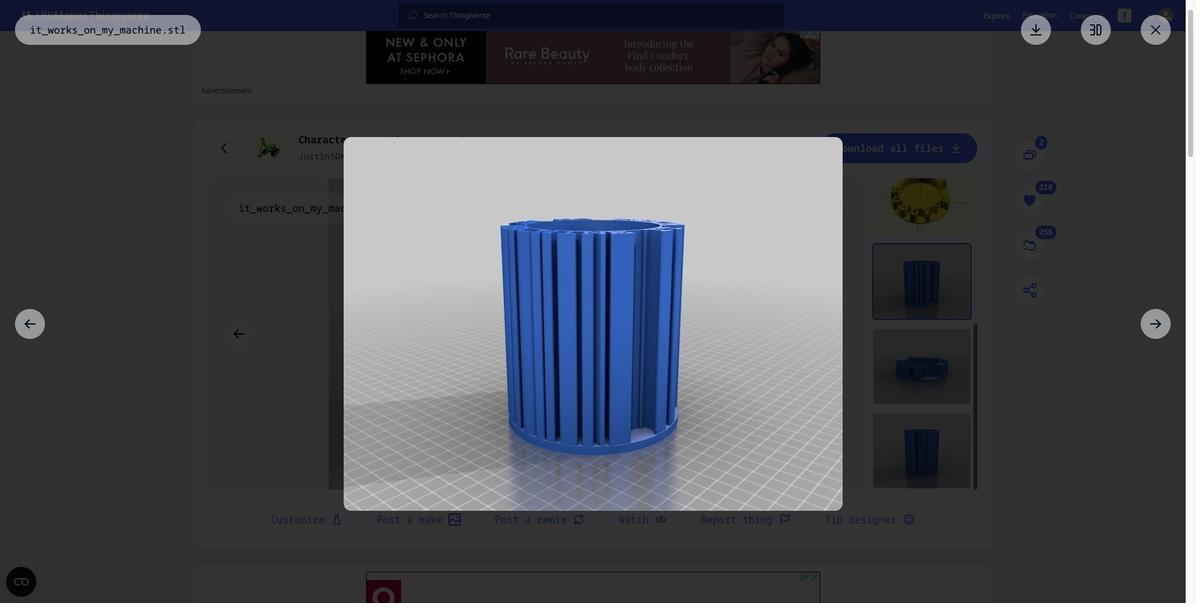 Task type: locate. For each thing, give the bounding box(es) containing it.
post left make
[[377, 513, 401, 527]]

avatar image
[[1158, 8, 1173, 23], [254, 133, 284, 163]]

open widget image
[[6, 568, 36, 598]]

characters
[[298, 133, 358, 147]]

1 vertical spatial avatar image
[[254, 133, 284, 163]]

customize link
[[256, 505, 358, 535]]

1 horizontal spatial a
[[525, 513, 531, 527]]

education
[[1022, 10, 1057, 21]]

Search Thingiverse text field
[[418, 11, 785, 21]]

a left remix
[[525, 513, 531, 527]]

watch
[[619, 513, 649, 527]]

avatar image right !
[[1158, 8, 1173, 23]]

avatar image left "justinsdk"
[[254, 133, 284, 163]]

post
[[377, 513, 401, 527], [495, 513, 519, 527]]

! link
[[1118, 8, 1132, 23]]

education link
[[1022, 9, 1057, 22]]

3 thumbnail representing an image or video in the carousel image from the top
[[873, 329, 970, 404]]

container
[[364, 133, 418, 147]]

explore
[[984, 10, 1010, 21]]

1 horizontal spatial post
[[495, 513, 519, 527]]

0 horizontal spatial a
[[407, 513, 413, 527]]

it_works_on_my_machine.stl
[[30, 23, 186, 37], [239, 201, 394, 215]]

justinsdk link
[[298, 150, 346, 163]]

!
[[1123, 8, 1126, 23]]

designer
[[849, 513, 897, 527]]

characters container generator justinsdk
[[298, 133, 478, 162]]

a
[[407, 513, 413, 527], [525, 513, 531, 527]]

0 horizontal spatial post
[[377, 513, 401, 527]]

post a make
[[377, 513, 443, 527]]

a left make
[[407, 513, 413, 527]]

download
[[836, 142, 884, 155]]

2 post from the left
[[495, 513, 519, 527]]

1 horizontal spatial avatar image
[[1158, 8, 1173, 23]]

2 thumbnail representing an image or video in the carousel image from the top
[[873, 245, 970, 319]]

a for make
[[407, 513, 413, 527]]

advertisement element
[[366, 28, 820, 84], [366, 573, 820, 604]]

report
[[701, 513, 737, 527]]

post a make link
[[362, 505, 476, 535]]

1 vertical spatial it_works_on_my_machine.stl
[[239, 201, 394, 215]]

1 vertical spatial advertisement element
[[366, 573, 820, 604]]

thumbnail representing an image or video in the carousel image
[[873, 160, 970, 235], [873, 245, 970, 319], [873, 329, 970, 404], [873, 414, 970, 489]]

1 post from the left
[[377, 513, 401, 527]]

0 vertical spatial it_works_on_my_machine.stl
[[30, 23, 186, 37]]

0 vertical spatial advertisement element
[[366, 28, 820, 84]]

1 a from the left
[[407, 513, 413, 527]]

post left remix
[[495, 513, 519, 527]]

post for post a remix
[[495, 513, 519, 527]]

1 horizontal spatial it_works_on_my_machine.stl
[[239, 201, 394, 215]]

0 horizontal spatial it_works_on_my_machine.stl
[[30, 23, 186, 37]]

report thing link
[[686, 505, 806, 535]]

carousel image representing the 3d design. either an user-provided picture or a 3d render. image
[[343, 137, 842, 511], [209, 178, 864, 490]]

tip designer
[[825, 513, 897, 527]]

a for remix
[[525, 513, 531, 527]]

2 a from the left
[[525, 513, 531, 527]]

2 advertisement element from the top
[[366, 573, 820, 604]]

0 vertical spatial avatar image
[[1158, 8, 1173, 23]]

it_works_on_my_machine.stl dialog
[[0, 0, 1186, 604]]

post for post a make
[[377, 513, 401, 527]]



Task type: describe. For each thing, give the bounding box(es) containing it.
tip designer button
[[810, 505, 930, 535]]

256
[[1039, 227, 1053, 238]]

all
[[890, 142, 908, 155]]

make
[[419, 513, 443, 527]]

post a remix link
[[480, 505, 600, 535]]

carousel image representing the 3d design. either an user-provided picture or a 3d render. image inside it_works_on_my_machine.stl dialog
[[343, 137, 842, 511]]

explore button
[[984, 10, 1010, 21]]

download all files
[[836, 142, 944, 155]]

watch button
[[604, 505, 682, 535]]

advertisement
[[201, 85, 253, 96]]

makerbot logo image
[[12, 8, 165, 23]]

create
[[1070, 10, 1093, 21]]

files
[[914, 142, 944, 155]]

customize
[[271, 513, 325, 527]]

post a remix
[[495, 513, 567, 527]]

1 thumbnail representing an image or video in the carousel image from the top
[[873, 160, 970, 235]]

tip
[[825, 513, 843, 527]]

1 advertisement element from the top
[[366, 28, 820, 84]]

it_works_on_my_machine.stl inside dialog
[[30, 23, 186, 37]]

justinsdk
[[298, 150, 346, 162]]

4 thumbnail representing an image or video in the carousel image from the top
[[873, 414, 970, 489]]

download all files button
[[821, 133, 977, 163]]

report thing
[[701, 513, 773, 527]]

0 horizontal spatial avatar image
[[254, 133, 284, 163]]

create button
[[1070, 10, 1105, 21]]

plusicon image
[[1097, 12, 1105, 20]]

thing
[[743, 513, 773, 527]]

generator
[[424, 133, 478, 147]]

2
[[1039, 137, 1044, 148]]

search control image
[[408, 11, 418, 21]]

218
[[1039, 182, 1053, 193]]

remix
[[537, 513, 567, 527]]



Task type: vqa. For each thing, say whether or not it's contained in the screenshot.
second the from the right
no



